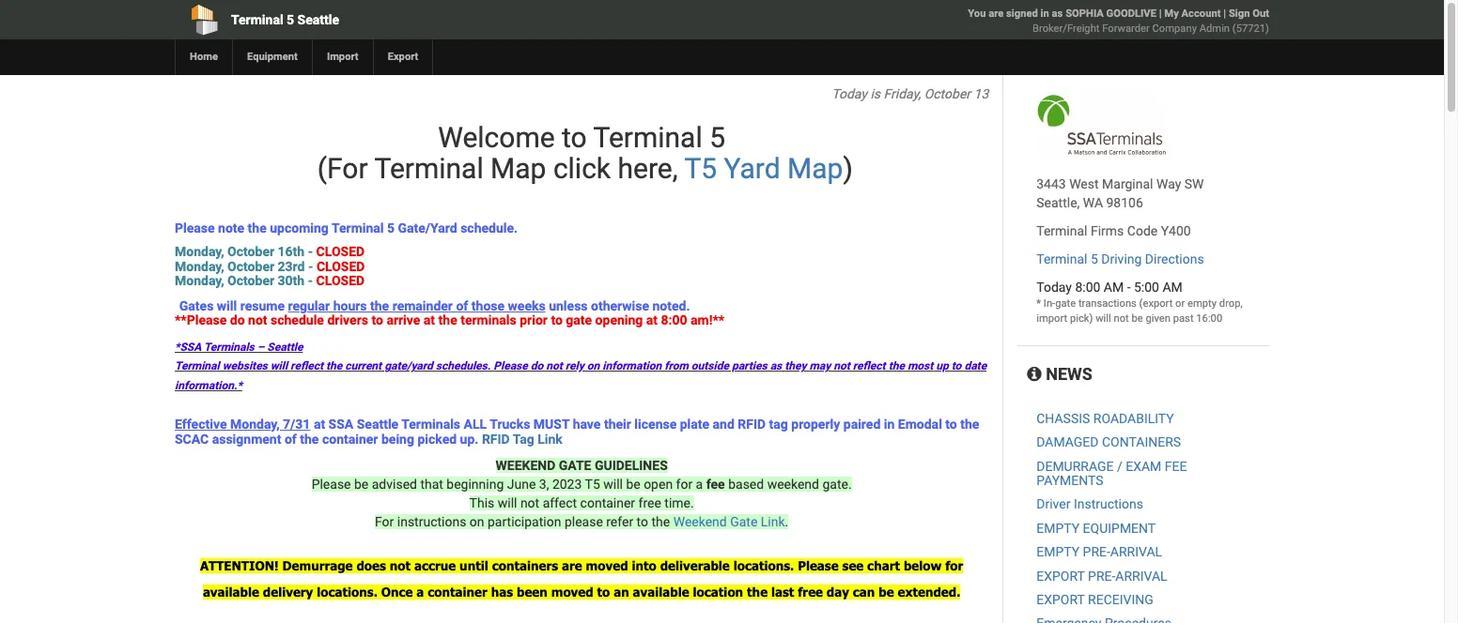 Task type: describe. For each thing, give the bounding box(es) containing it.
terminal inside please note the upcoming terminal 5 gate/yard schedule. monday, october 16th - closed monday, october 23rd - closed monday, october 30th - closed
[[332, 221, 384, 236]]

the left current
[[326, 360, 342, 374]]

way
[[1157, 177, 1182, 192]]

(export
[[1140, 298, 1173, 310]]

properly
[[792, 417, 840, 432]]

rely
[[566, 360, 584, 374]]

- right 16th on the left
[[308, 245, 313, 260]]

not left rely at the left of the page
[[546, 360, 563, 374]]

1 am from the left
[[1104, 280, 1124, 295]]

3,
[[539, 477, 549, 492]]

terminals inside *ssa terminals – seattle terminal websites will reflect the current gate/yard schedules. please do not rely on information from outside parties as they may not reflect the most up to date information.*
[[204, 341, 254, 355]]

day
[[827, 585, 849, 600]]

regular
[[288, 298, 330, 313]]

demurrage
[[282, 559, 353, 574]]

empty pre-arrival link
[[1037, 545, 1163, 560]]

gates
[[179, 298, 214, 313]]

not right may on the right bottom of the page
[[834, 360, 850, 374]]

0 horizontal spatial locations.
[[317, 585, 378, 600]]

t5 yard map link
[[684, 152, 843, 185]]

the inside weekend gate guidelines please be advised that beginning june 3, 2023 t5 will be open for a fee based weekend gate. this will not affect container free time. for instructions on participation please refer to the weekend gate link .
[[652, 515, 670, 530]]

23rd
[[278, 259, 305, 274]]

will down guidelines
[[604, 477, 623, 492]]

tag
[[769, 417, 788, 432]]

2 am from the left
[[1163, 280, 1183, 295]]

5 inside please note the upcoming terminal 5 gate/yard schedule. monday, october 16th - closed monday, october 23rd - closed monday, october 30th - closed
[[387, 221, 395, 236]]

terminals
[[461, 313, 517, 328]]

fee
[[1165, 459, 1187, 474]]

gate
[[730, 515, 758, 530]]

advised
[[372, 477, 417, 492]]

free inside weekend gate guidelines please be advised that beginning june 3, 2023 t5 will be open for a fee based weekend gate. this will not affect container free time. for instructions on participation please refer to the weekend gate link .
[[639, 496, 661, 511]]

a inside attention! demurrage does not accrue until containers are moved into deliverable locations. please see chart below for available delivery locations. once a container has been moved to an available location the last free day can be extended.
[[417, 585, 424, 600]]

export receiving link
[[1037, 593, 1154, 608]]

be inside attention! demurrage does not accrue until containers are moved into deliverable locations. please see chart below for available delivery locations. once a container has been moved to an available location the last free day can be extended.
[[879, 585, 894, 600]]

to inside attention! demurrage does not accrue until containers are moved into deliverable locations. please see chart below for available delivery locations. once a container has been moved to an available location the last free day can be extended.
[[597, 585, 610, 600]]

receiving
[[1088, 593, 1154, 608]]

for
[[375, 515, 394, 530]]

goodlive
[[1107, 8, 1157, 20]]

import
[[327, 51, 359, 63]]

y400
[[1161, 224, 1191, 239]]

1 closed from the top
[[316, 245, 365, 260]]

license
[[635, 417, 677, 432]]

not inside today                                                                                                                                                                                                                                                                                                                                                                                                                                                                                                                                                                                                                                                                                                           8:00 am - 5:00 am * in-gate transactions (export or empty drop, import pick) will not be given past 16:00
[[1114, 313, 1129, 325]]

in-
[[1044, 298, 1055, 310]]

terminal firms code y400
[[1037, 224, 1191, 239]]

unless
[[549, 298, 588, 313]]

2 available from the left
[[633, 585, 689, 600]]

open
[[644, 477, 673, 492]]

emodal
[[898, 417, 942, 432]]

30th
[[278, 274, 305, 289]]

forwarder
[[1103, 23, 1150, 35]]

october left the 23rd
[[228, 259, 274, 274]]

company
[[1153, 23, 1197, 35]]

for inside weekend gate guidelines please be advised that beginning june 3, 2023 t5 will be open for a fee based weekend gate. this will not affect container free time. for instructions on participation please refer to the weekend gate link .
[[676, 477, 693, 492]]

for inside attention! demurrage does not accrue until containers are moved into deliverable locations. please see chart below for available delivery locations. once a container has been moved to an available location the last free day can be extended.
[[946, 559, 964, 574]]

fee
[[706, 477, 725, 492]]

sophia
[[1066, 8, 1104, 20]]

at inside at ssa seattle terminals all trucks must have their license plate and rfid tag properly paired in emodal to the scac assignment of the container being picked up.
[[314, 417, 325, 432]]

gate/yard
[[384, 360, 433, 374]]

not inside weekend gate guidelines please be advised that beginning june 3, 2023 t5 will be open for a fee based weekend gate. this will not affect container free time. for instructions on participation please refer to the weekend gate link .
[[520, 496, 540, 511]]

up.
[[460, 432, 479, 447]]

the right emodal
[[961, 417, 980, 432]]

empty equipment link
[[1037, 521, 1156, 536]]

marginal
[[1102, 177, 1154, 192]]

1 map from the left
[[491, 152, 546, 185]]

export link
[[373, 39, 433, 75]]

please note the upcoming terminal 5 gate/yard schedule. monday, october 16th - closed monday, october 23rd - closed monday, october 30th - closed
[[175, 221, 518, 289]]

5 up equipment
[[287, 12, 294, 27]]

being
[[381, 432, 414, 447]]

weekend
[[496, 459, 556, 474]]

to inside weekend gate guidelines please be advised that beginning june 3, 2023 t5 will be open for a fee based weekend gate. this will not affect container free time. for instructions on participation please refer to the weekend gate link .
[[637, 515, 648, 530]]

information
[[603, 360, 662, 374]]

websites
[[222, 360, 268, 374]]

will inside gates will resume regular hours the remainder of those weeks unless otherwise noted. **please do not schedule drivers to arrive at the terminals prior to gate opening at 8:00 am!**
[[217, 298, 237, 313]]

2 reflect from the left
[[853, 360, 886, 374]]

broker/freight
[[1033, 23, 1100, 35]]

1 | from the left
[[1159, 8, 1162, 20]]

do inside *ssa terminals – seattle terminal websites will reflect the current gate/yard schedules. please do not rely on information from outside parties as they may not reflect the most up to date information.*
[[531, 360, 543, 374]]

seattle,
[[1037, 195, 1080, 211]]

t5 inside weekend gate guidelines please be advised that beginning june 3, 2023 t5 will be open for a fee based weekend gate. this will not affect container free time. for instructions on participation please refer to the weekend gate link .
[[585, 477, 600, 492]]

16th
[[278, 245, 305, 260]]

today for today                                                                                                                                                                                                                                                                                                                                                                                                                                                                                                                                                                                                                                                                                                           8:00 am - 5:00 am * in-gate transactions (export or empty drop, import pick) will not be given past 16:00
[[1037, 280, 1072, 295]]

been
[[517, 585, 548, 600]]

yard
[[724, 152, 781, 185]]

container inside weekend gate guidelines please be advised that beginning june 3, 2023 t5 will be open for a fee based weekend gate. this will not affect container free time. for instructions on participation please refer to the weekend gate link .
[[580, 496, 635, 511]]

has
[[491, 585, 513, 600]]

containers
[[1102, 435, 1181, 450]]

5 inside welcome to terminal 5 (for terminal map click here, t5 yard map )
[[710, 121, 725, 154]]

must
[[534, 417, 570, 432]]

west
[[1070, 177, 1099, 192]]

0 vertical spatial moved
[[586, 559, 628, 574]]

guidelines
[[595, 459, 668, 474]]

outside
[[691, 360, 729, 374]]

are inside attention! demurrage does not accrue until containers are moved into deliverable locations. please see chart below for available delivery locations. once a container has been moved to an available location the last free day can be extended.
[[562, 559, 582, 574]]

equipment
[[247, 51, 298, 63]]

is
[[871, 86, 881, 101]]

affect
[[543, 496, 577, 511]]

to right prior
[[551, 313, 563, 328]]

the left ssa
[[300, 432, 319, 447]]

please inside please note the upcoming terminal 5 gate/yard schedule. monday, october 16th - closed monday, october 23rd - closed monday, october 30th - closed
[[175, 221, 215, 236]]

news
[[1042, 365, 1093, 384]]

be inside today                                                                                                                                                                                                                                                                                                                                                                                                                                                                                                                                                                                                                                                                                                           8:00 am - 5:00 am * in-gate transactions (export or empty drop, import pick) will not be given past 16:00
[[1132, 313, 1143, 325]]

am!**
[[691, 313, 725, 328]]

account
[[1182, 8, 1221, 20]]

firms
[[1091, 224, 1124, 239]]

transactions
[[1079, 298, 1137, 310]]

does
[[357, 559, 386, 574]]

terminal 5 seattle image
[[1037, 94, 1167, 156]]

scac
[[175, 432, 209, 447]]

8:00 inside today                                                                                                                                                                                                                                                                                                                                                                                                                                                                                                                                                                                                                                                                                                           8:00 am - 5:00 am * in-gate transactions (export or empty drop, import pick) will not be given past 16:00
[[1075, 280, 1101, 295]]

0 vertical spatial pre-
[[1083, 545, 1111, 560]]

home link
[[175, 39, 232, 75]]

- right 30th at the top of the page
[[308, 274, 313, 289]]

remainder
[[392, 298, 453, 313]]

will down june
[[498, 496, 517, 511]]

gates will resume regular hours the remainder of those weeks unless otherwise noted. **please do not schedule drivers to arrive at the terminals prior to gate opening at 8:00 am!**
[[175, 298, 725, 328]]

weekend gate guidelines please be advised that beginning june 3, 2023 t5 will be open for a fee based weekend gate. this will not affect container free time. for instructions on participation please refer to the weekend gate link .
[[312, 459, 852, 530]]

1 available from the left
[[203, 585, 259, 600]]

terminal inside *ssa terminals – seattle terminal websites will reflect the current gate/yard schedules. please do not rely on information from outside parties as they may not reflect the most up to date information.*
[[175, 360, 220, 374]]

hours
[[333, 298, 367, 313]]

below
[[904, 559, 942, 574]]

october left 13
[[924, 86, 971, 101]]

to inside *ssa terminals – seattle terminal websites will reflect the current gate/yard schedules. please do not rely on information from outside parties as they may not reflect the most up to date information.*
[[952, 360, 962, 374]]

date
[[965, 360, 987, 374]]

friday,
[[884, 86, 921, 101]]

container inside attention! demurrage does not accrue until containers are moved into deliverable locations. please see chart below for available delivery locations. once a container has been moved to an available location the last free day can be extended.
[[428, 585, 488, 600]]

the left 'terminals'
[[438, 313, 457, 328]]

link inside weekend gate guidelines please be advised that beginning june 3, 2023 t5 will be open for a fee based weekend gate. this will not affect container free time. for instructions on participation please refer to the weekend gate link .
[[761, 515, 785, 530]]

on inside *ssa terminals – seattle terminal websites will reflect the current gate/yard schedules. please do not rely on information from outside parties as they may not reflect the most up to date information.*
[[587, 360, 600, 374]]

driving
[[1102, 252, 1142, 267]]

driver instructions link
[[1037, 497, 1144, 512]]

can
[[853, 585, 875, 600]]

effective monday, 7/31
[[175, 417, 310, 432]]

all
[[464, 417, 487, 432]]

7/31
[[283, 417, 310, 432]]

to inside welcome to terminal 5 (for terminal map click here, t5 yard map )
[[562, 121, 587, 154]]



Task type: vqa. For each thing, say whether or not it's contained in the screenshot.
Arriving to the top
no



Task type: locate. For each thing, give the bounding box(es) containing it.
2 vertical spatial seattle
[[357, 417, 399, 432]]

until
[[460, 559, 488, 574]]

on right rely at the left of the page
[[587, 360, 600, 374]]

seattle up import
[[298, 12, 339, 27]]

1 horizontal spatial 8:00
[[1075, 280, 1101, 295]]

please right schedules.
[[494, 360, 528, 374]]

reflect
[[290, 360, 323, 374], [853, 360, 886, 374]]

today up in-
[[1037, 280, 1072, 295]]

closed
[[316, 245, 365, 260], [317, 259, 365, 274], [316, 274, 365, 289]]

will right websites
[[270, 360, 288, 374]]

terminals inside at ssa seattle terminals all trucks must have their license plate and rfid tag properly paired in emodal to the scac assignment of the container being picked up.
[[401, 417, 461, 432]]

please up the day
[[798, 559, 839, 574]]

the down time.
[[652, 515, 670, 530]]

beginning
[[447, 477, 504, 492]]

0 horizontal spatial terminals
[[204, 341, 254, 355]]

0 vertical spatial gate
[[1055, 298, 1076, 310]]

2 map from the left
[[788, 152, 843, 185]]

seattle
[[298, 12, 339, 27], [267, 341, 303, 355], [357, 417, 399, 432]]

seattle for terminal
[[298, 12, 339, 27]]

*ssa
[[175, 341, 201, 355]]

1 horizontal spatial available
[[633, 585, 689, 600]]

available down attention!
[[203, 585, 259, 600]]

schedule.
[[461, 221, 518, 236]]

container down until
[[428, 585, 488, 600]]

0 vertical spatial are
[[989, 8, 1004, 20]]

the inside attention! demurrage does not accrue until containers are moved into deliverable locations. please see chart below for available delivery locations. once a container has been moved to an available location the last free day can be extended.
[[747, 585, 768, 600]]

0 vertical spatial arrival
[[1111, 545, 1163, 560]]

ssa
[[329, 417, 354, 432]]

0 vertical spatial a
[[696, 477, 703, 492]]

0 vertical spatial of
[[456, 298, 468, 313]]

as inside you are signed in as sophia goodlive | my account | sign out broker/freight forwarder company admin (57721)
[[1052, 8, 1063, 20]]

empty down driver
[[1037, 521, 1080, 536]]

for up time.
[[676, 477, 693, 492]]

equipment
[[1083, 521, 1156, 536]]

0 vertical spatial export
[[1037, 569, 1085, 584]]

seattle inside at ssa seattle terminals all trucks must have their license plate and rfid tag properly paired in emodal to the scac assignment of the container being picked up.
[[357, 417, 399, 432]]

map
[[491, 152, 546, 185], [788, 152, 843, 185]]

map right "yard"
[[788, 152, 843, 185]]

as inside *ssa terminals – seattle terminal websites will reflect the current gate/yard schedules. please do not rely on information from outside parties as they may not reflect the most up to date information.*
[[770, 360, 782, 374]]

pre-
[[1083, 545, 1111, 560], [1088, 569, 1116, 584]]

an
[[614, 585, 629, 600]]

- inside today                                                                                                                                                                                                                                                                                                                                                                                                                                                                                                                                                                                                                                                                                                           8:00 am - 5:00 am * in-gate transactions (export or empty drop, import pick) will not be given past 16:00
[[1127, 280, 1131, 295]]

0 horizontal spatial in
[[884, 417, 895, 432]]

0 horizontal spatial on
[[470, 515, 484, 530]]

available down into
[[633, 585, 689, 600]]

are inside you are signed in as sophia goodlive | my account | sign out broker/freight forwarder company admin (57721)
[[989, 8, 1004, 20]]

0 horizontal spatial |
[[1159, 8, 1162, 20]]

gate inside today                                                                                                                                                                                                                                                                                                                                                                                                                                                                                                                                                                                                                                                                                                           8:00 am - 5:00 am * in-gate transactions (export or empty drop, import pick) will not be given past 16:00
[[1055, 298, 1076, 310]]

not inside attention! demurrage does not accrue until containers are moved into deliverable locations. please see chart below for available delivery locations. once a container has been moved to an available location the last free day can be extended.
[[390, 559, 411, 574]]

at right arrive
[[424, 313, 435, 328]]

arrive
[[387, 313, 420, 328]]

this
[[469, 496, 495, 511]]

schedule
[[271, 313, 324, 328]]

at left ssa
[[314, 417, 325, 432]]

to right "refer"
[[637, 515, 648, 530]]

1 vertical spatial export
[[1037, 593, 1085, 608]]

arrival up receiving
[[1116, 569, 1168, 584]]

instructions
[[1074, 497, 1144, 512]]

1 horizontal spatial gate
[[1055, 298, 1076, 310]]

containers
[[492, 559, 558, 574]]

pre- down empty pre-arrival link
[[1088, 569, 1116, 584]]

0 horizontal spatial are
[[562, 559, 582, 574]]

2 horizontal spatial at
[[646, 313, 658, 328]]

resume
[[240, 298, 285, 313]]

1 horizontal spatial today
[[1037, 280, 1072, 295]]

click
[[553, 152, 611, 185]]

2 empty from the top
[[1037, 545, 1080, 560]]

1 vertical spatial a
[[417, 585, 424, 600]]

0 horizontal spatial free
[[639, 496, 661, 511]]

1 vertical spatial terminals
[[401, 417, 461, 432]]

participation
[[488, 515, 561, 530]]

prior
[[520, 313, 548, 328]]

the
[[248, 221, 267, 236], [370, 298, 389, 313], [438, 313, 457, 328], [326, 360, 342, 374], [889, 360, 905, 374], [961, 417, 980, 432], [300, 432, 319, 447], [652, 515, 670, 530], [747, 585, 768, 600]]

1 horizontal spatial as
[[1052, 8, 1063, 20]]

be left given
[[1132, 313, 1143, 325]]

link right tag
[[538, 432, 563, 447]]

1 horizontal spatial terminals
[[401, 417, 461, 432]]

- right the 23rd
[[308, 259, 313, 274]]

rfid left tag
[[738, 417, 766, 432]]

free
[[639, 496, 661, 511], [798, 585, 823, 600]]

directions
[[1145, 252, 1204, 267]]

attention! demurrage does not accrue until containers are moved into deliverable locations. please see chart below for available delivery locations. once a container has been moved to an available location the last free day can be extended.
[[200, 559, 964, 600]]

1 vertical spatial t5
[[585, 477, 600, 492]]

terminals up websites
[[204, 341, 254, 355]]

terminals left all
[[401, 417, 461, 432]]

0 vertical spatial link
[[538, 432, 563, 447]]

to left arrive
[[372, 313, 383, 328]]

2 vertical spatial container
[[428, 585, 488, 600]]

(for
[[317, 152, 368, 185]]

pick)
[[1070, 313, 1093, 325]]

1 vertical spatial pre-
[[1088, 569, 1116, 584]]

a inside weekend gate guidelines please be advised that beginning june 3, 2023 t5 will be open for a fee based weekend gate. this will not affect container free time. for instructions on participation please refer to the weekend gate link .
[[696, 477, 703, 492]]

may
[[810, 360, 831, 374]]

as up broker/freight
[[1052, 8, 1063, 20]]

terminal 5 seattle
[[231, 12, 339, 27]]

please down ssa
[[312, 477, 351, 492]]

0 vertical spatial t5
[[684, 152, 717, 185]]

1 vertical spatial for
[[946, 559, 964, 574]]

0 horizontal spatial of
[[285, 432, 297, 447]]

1 horizontal spatial at
[[424, 313, 435, 328]]

1 vertical spatial today
[[1037, 280, 1072, 295]]

2 export from the top
[[1037, 593, 1085, 608]]

0 horizontal spatial container
[[322, 432, 378, 447]]

chassis roadability link
[[1037, 411, 1174, 426]]

rfid
[[738, 417, 766, 432], [482, 432, 510, 447]]

to inside at ssa seattle terminals all trucks must have their license plate and rfid tag properly paired in emodal to the scac assignment of the container being picked up.
[[946, 417, 957, 432]]

info circle image
[[1027, 366, 1042, 383]]

extended.
[[898, 585, 961, 600]]

5 left gate/yard
[[387, 221, 395, 236]]

not inside gates will resume regular hours the remainder of those weeks unless otherwise noted. **please do not schedule drivers to arrive at the terminals prior to gate opening at 8:00 am!**
[[248, 313, 267, 328]]

locations. up last
[[734, 559, 794, 574]]

0 vertical spatial 8:00
[[1075, 280, 1101, 295]]

0 horizontal spatial am
[[1104, 280, 1124, 295]]

october up "resume"
[[228, 274, 274, 289]]

1 horizontal spatial a
[[696, 477, 703, 492]]

gate up import
[[1055, 298, 1076, 310]]

2 closed from the top
[[317, 259, 365, 274]]

0 vertical spatial as
[[1052, 8, 1063, 20]]

current
[[345, 360, 382, 374]]

time.
[[665, 496, 694, 511]]

do
[[230, 313, 245, 328], [531, 360, 543, 374]]

on down the this
[[470, 515, 484, 530]]

export up export receiving 'link'
[[1037, 569, 1085, 584]]

free inside attention! demurrage does not accrue until containers are moved into deliverable locations. please see chart below for available delivery locations. once a container has been moved to an available location the last free day can be extended.
[[798, 585, 823, 600]]

1 horizontal spatial t5
[[684, 152, 717, 185]]

0 vertical spatial terminals
[[204, 341, 254, 355]]

will inside today                                                                                                                                                                                                                                                                                                                                                                                                                                                                                                                                                                                                                                                                                                           8:00 am - 5:00 am * in-gate transactions (export or empty drop, import pick) will not be given past 16:00
[[1096, 313, 1111, 325]]

1 horizontal spatial for
[[946, 559, 964, 574]]

rfid right up.
[[482, 432, 510, 447]]

1 horizontal spatial rfid
[[738, 417, 766, 432]]

moved
[[586, 559, 628, 574], [551, 585, 594, 600]]

as left they
[[770, 360, 782, 374]]

not down 'transactions'
[[1114, 313, 1129, 325]]

my
[[1165, 8, 1179, 20]]

16:00
[[1197, 313, 1223, 325]]

1 horizontal spatial locations.
[[734, 559, 794, 574]]

5 right here,
[[710, 121, 725, 154]]

seattle inside *ssa terminals – seattle terminal websites will reflect the current gate/yard schedules. please do not rely on information from outside parties as they may not reflect the most up to date information.*
[[267, 341, 303, 355]]

today left is
[[832, 86, 867, 101]]

1 vertical spatial gate
[[566, 313, 592, 328]]

free down open
[[639, 496, 661, 511]]

gate inside gates will resume regular hours the remainder of those weeks unless otherwise noted. **please do not schedule drivers to arrive at the terminals prior to gate opening at 8:00 am!**
[[566, 313, 592, 328]]

)
[[843, 152, 853, 185]]

0 vertical spatial container
[[322, 432, 378, 447]]

1 horizontal spatial container
[[428, 585, 488, 600]]

to left 'an'
[[597, 585, 610, 600]]

0 vertical spatial in
[[1041, 8, 1050, 20]]

0 horizontal spatial t5
[[585, 477, 600, 492]]

0 horizontal spatial reflect
[[290, 360, 323, 374]]

0 horizontal spatial rfid
[[482, 432, 510, 447]]

import
[[1037, 313, 1068, 325]]

please inside weekend gate guidelines please be advised that beginning june 3, 2023 t5 will be open for a fee based weekend gate. this will not affect container free time. for instructions on participation please refer to the weekend gate link .
[[312, 477, 351, 492]]

t5 right 2023
[[585, 477, 600, 492]]

past
[[1173, 313, 1194, 325]]

1 horizontal spatial do
[[531, 360, 543, 374]]

of left the those
[[456, 298, 468, 313]]

terminal 5 driving directions
[[1037, 252, 1204, 267]]

3 closed from the top
[[316, 274, 365, 289]]

will inside *ssa terminals – seattle terminal websites will reflect the current gate/yard schedules. please do not rely on information from outside parties as they may not reflect the most up to date information.*
[[270, 360, 288, 374]]

empty down empty equipment 'link'
[[1037, 545, 1080, 560]]

not up –
[[248, 313, 267, 328]]

in right paired
[[884, 417, 895, 432]]

0 horizontal spatial map
[[491, 152, 546, 185]]

sw
[[1185, 177, 1204, 192]]

0 vertical spatial locations.
[[734, 559, 794, 574]]

will down 'transactions'
[[1096, 313, 1111, 325]]

in inside at ssa seattle terminals all trucks must have their license plate and rfid tag properly paired in emodal to the scac assignment of the container being picked up.
[[884, 417, 895, 432]]

0 horizontal spatial available
[[203, 585, 259, 600]]

map left click
[[491, 152, 546, 185]]

moved right been
[[551, 585, 594, 600]]

13
[[974, 86, 989, 101]]

1 vertical spatial of
[[285, 432, 297, 447]]

1 vertical spatial 8:00
[[661, 313, 688, 328]]

0 horizontal spatial as
[[770, 360, 782, 374]]

8:00 inside gates will resume regular hours the remainder of those weeks unless otherwise noted. **please do not schedule drivers to arrive at the terminals prior to gate opening at 8:00 am!**
[[661, 313, 688, 328]]

be down guidelines
[[626, 477, 641, 492]]

note
[[218, 221, 244, 236]]

0 horizontal spatial do
[[230, 313, 245, 328]]

a left fee
[[696, 477, 703, 492]]

1 horizontal spatial of
[[456, 298, 468, 313]]

0 horizontal spatial 8:00
[[661, 313, 688, 328]]

of inside gates will resume regular hours the remainder of those weeks unless otherwise noted. **please do not schedule drivers to arrive at the terminals prior to gate opening at 8:00 am!**
[[456, 298, 468, 313]]

be
[[1132, 313, 1143, 325], [354, 477, 369, 492], [626, 477, 641, 492], [879, 585, 894, 600]]

3443
[[1037, 177, 1066, 192]]

not up once
[[390, 559, 411, 574]]

be left advised
[[354, 477, 369, 492]]

seattle inside terminal 5 seattle link
[[298, 12, 339, 27]]

1 vertical spatial moved
[[551, 585, 594, 600]]

monday,
[[175, 245, 224, 260], [175, 259, 224, 274], [175, 274, 224, 289], [230, 417, 280, 432]]

not up participation
[[520, 496, 540, 511]]

have
[[573, 417, 601, 432]]

container up "refer"
[[580, 496, 635, 511]]

please inside *ssa terminals – seattle terminal websites will reflect the current gate/yard schedules. please do not rely on information from outside parties as they may not reflect the most up to date information.*
[[494, 360, 528, 374]]

code
[[1127, 224, 1158, 239]]

roadability
[[1094, 411, 1174, 426]]

at right opening
[[646, 313, 658, 328]]

home
[[190, 51, 218, 63]]

are right you
[[989, 8, 1004, 20]]

picked
[[418, 432, 457, 447]]

the right note
[[248, 221, 267, 236]]

on inside weekend gate guidelines please be advised that beginning june 3, 2023 t5 will be open for a fee based weekend gate. this will not affect container free time. for instructions on participation please refer to the weekend gate link .
[[470, 515, 484, 530]]

1 horizontal spatial free
[[798, 585, 823, 600]]

chassis roadability damaged containers demurrage / exam fee payments driver instructions empty equipment empty pre-arrival export pre-arrival export receiving
[[1037, 411, 1187, 608]]

to
[[562, 121, 587, 154], [372, 313, 383, 328], [551, 313, 563, 328], [952, 360, 962, 374], [946, 417, 957, 432], [637, 515, 648, 530], [597, 585, 610, 600]]

1 horizontal spatial reflect
[[853, 360, 886, 374]]

the inside please note the upcoming terminal 5 gate/yard schedule. monday, october 16th - closed monday, october 23rd - closed monday, october 30th - closed
[[248, 221, 267, 236]]

1 horizontal spatial on
[[587, 360, 600, 374]]

location
[[693, 585, 743, 600]]

0 vertical spatial seattle
[[298, 12, 339, 27]]

today inside today                                                                                                                                                                                                                                                                                                                                                                                                                                                                                                                                                                                                                                                                                                           8:00 am - 5:00 am * in-gate transactions (export or empty drop, import pick) will not be given past 16:00
[[1037, 280, 1072, 295]]

those
[[472, 298, 505, 313]]

0 horizontal spatial gate
[[566, 313, 592, 328]]

0 vertical spatial on
[[587, 360, 600, 374]]

link right gate
[[761, 515, 785, 530]]

the left most
[[889, 360, 905, 374]]

in inside you are signed in as sophia goodlive | my account | sign out broker/freight forwarder company admin (57721)
[[1041, 8, 1050, 20]]

effective
[[175, 417, 227, 432]]

do right the **please
[[230, 313, 245, 328]]

today for today is friday, october 13
[[832, 86, 867, 101]]

0 vertical spatial do
[[230, 313, 245, 328]]

1 horizontal spatial in
[[1041, 8, 1050, 20]]

rfid tag link
[[482, 432, 566, 447]]

seattle for at
[[357, 417, 399, 432]]

deliverable
[[660, 559, 730, 574]]

0 horizontal spatial a
[[417, 585, 424, 600]]

5 left the driving
[[1091, 252, 1098, 267]]

rfid inside at ssa seattle terminals all trucks must have their license plate and rfid tag properly paired in emodal to the scac assignment of the container being picked up.
[[738, 417, 766, 432]]

will right gates
[[217, 298, 237, 313]]

container
[[322, 432, 378, 447], [580, 496, 635, 511], [428, 585, 488, 600]]

for right the "below"
[[946, 559, 964, 574]]

container inside at ssa seattle terminals all trucks must have their license plate and rfid tag properly paired in emodal to the scac assignment of the container being picked up.
[[322, 432, 378, 447]]

0 horizontal spatial at
[[314, 417, 325, 432]]

please inside attention! demurrage does not accrue until containers are moved into deliverable locations. please see chart below for available delivery locations. once a container has been moved to an available location the last free day can be extended.
[[798, 559, 839, 574]]

t5 left "yard"
[[684, 152, 717, 185]]

1 vertical spatial seattle
[[267, 341, 303, 355]]

october down note
[[228, 245, 274, 260]]

1 vertical spatial as
[[770, 360, 782, 374]]

|
[[1159, 8, 1162, 20], [1224, 8, 1226, 20]]

instructions
[[397, 515, 466, 530]]

gate left opening
[[566, 313, 592, 328]]

*ssa terminals – seattle terminal websites will reflect the current gate/yard schedules. please do not rely on information from outside parties as they may not reflect the most up to date information.*
[[175, 341, 987, 392]]

0 vertical spatial today
[[832, 86, 867, 101]]

1 horizontal spatial am
[[1163, 280, 1183, 295]]

that
[[420, 477, 443, 492]]

0 horizontal spatial link
[[538, 432, 563, 447]]

export down export pre-arrival link
[[1037, 593, 1085, 608]]

t5 inside welcome to terminal 5 (for terminal map click here, t5 yard map )
[[684, 152, 717, 185]]

1 export from the top
[[1037, 569, 1085, 584]]

1 horizontal spatial are
[[989, 8, 1004, 20]]

a right once
[[417, 585, 424, 600]]

my account link
[[1165, 8, 1221, 20]]

gate/yard
[[398, 221, 457, 236]]

am up "or"
[[1163, 280, 1183, 295]]

1 horizontal spatial |
[[1224, 8, 1226, 20]]

of right 'assignment'
[[285, 432, 297, 447]]

do left rely at the left of the page
[[531, 360, 543, 374]]

1 vertical spatial free
[[798, 585, 823, 600]]

terminal 5 driving directions link
[[1037, 252, 1204, 267]]

arrival down the equipment
[[1111, 545, 1163, 560]]

reflect down schedule
[[290, 360, 323, 374]]

welcome
[[438, 121, 555, 154]]

*
[[1037, 298, 1041, 310]]

1 vertical spatial locations.
[[317, 585, 378, 600]]

the right hours
[[370, 298, 389, 313]]

1 vertical spatial empty
[[1037, 545, 1080, 560]]

you
[[968, 8, 986, 20]]

on
[[587, 360, 600, 374], [470, 515, 484, 530]]

demurrage
[[1037, 459, 1114, 474]]

1 reflect from the left
[[290, 360, 323, 374]]

moved up 'an'
[[586, 559, 628, 574]]

0 horizontal spatial today
[[832, 86, 867, 101]]

0 horizontal spatial for
[[676, 477, 693, 492]]

the left last
[[747, 585, 768, 600]]

1 vertical spatial link
[[761, 515, 785, 530]]

reflect right may on the right bottom of the page
[[853, 360, 886, 374]]

1 vertical spatial do
[[531, 360, 543, 374]]

0 vertical spatial free
[[639, 496, 661, 511]]

be right can
[[879, 585, 894, 600]]

- left the 5:00
[[1127, 280, 1131, 295]]

free left the day
[[798, 585, 823, 600]]

to right emodal
[[946, 417, 957, 432]]

and
[[713, 417, 735, 432]]

t5
[[684, 152, 717, 185], [585, 477, 600, 492]]

locations. down does
[[317, 585, 378, 600]]

at
[[424, 313, 435, 328], [646, 313, 658, 328], [314, 417, 325, 432]]

1 vertical spatial container
[[580, 496, 635, 511]]

1 horizontal spatial map
[[788, 152, 843, 185]]

1 empty from the top
[[1037, 521, 1080, 536]]

seattle right ssa
[[357, 417, 399, 432]]

1 vertical spatial arrival
[[1116, 569, 1168, 584]]

8:00 left am!**
[[661, 313, 688, 328]]

are down please
[[562, 559, 582, 574]]

do inside gates will resume regular hours the remainder of those weeks unless otherwise noted. **please do not schedule drivers to arrive at the terminals prior to gate opening at 8:00 am!**
[[230, 313, 245, 328]]

2 | from the left
[[1224, 8, 1226, 20]]

1 vertical spatial are
[[562, 559, 582, 574]]

to right the up
[[952, 360, 962, 374]]

export
[[388, 51, 419, 63]]

1 horizontal spatial link
[[761, 515, 785, 530]]

2 horizontal spatial container
[[580, 496, 635, 511]]

container left being
[[322, 432, 378, 447]]

damaged
[[1037, 435, 1099, 450]]

0 vertical spatial for
[[676, 477, 693, 492]]

welcome to terminal 5 (for terminal map click here, t5 yard map )
[[310, 121, 853, 185]]

of inside at ssa seattle terminals all trucks must have their license plate and rfid tag properly paired in emodal to the scac assignment of the container being picked up.
[[285, 432, 297, 447]]

.
[[785, 515, 789, 530]]

8:00 up 'transactions'
[[1075, 280, 1101, 295]]

paired
[[844, 417, 881, 432]]

1 vertical spatial in
[[884, 417, 895, 432]]

1 vertical spatial on
[[470, 515, 484, 530]]

pre- down empty equipment 'link'
[[1083, 545, 1111, 560]]

equipment link
[[232, 39, 312, 75]]

0 vertical spatial empty
[[1037, 521, 1080, 536]]

in right signed
[[1041, 8, 1050, 20]]



